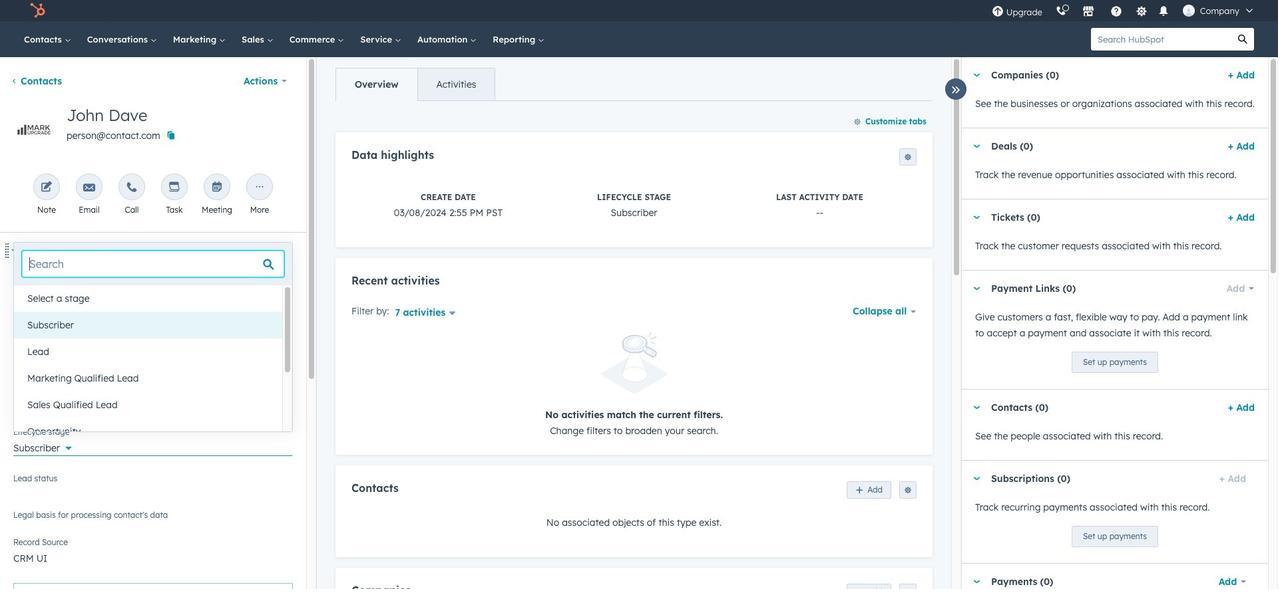 Task type: locate. For each thing, give the bounding box(es) containing it.
task image
[[168, 182, 180, 194]]

alert
[[351, 333, 917, 439], [13, 584, 293, 590]]

0 vertical spatial alert
[[351, 333, 917, 439]]

more image
[[254, 182, 266, 194]]

meeting image
[[211, 182, 223, 194]]

caret image
[[973, 74, 981, 77], [11, 249, 19, 253], [973, 287, 981, 291], [973, 478, 981, 481]]

None text field
[[13, 320, 293, 347]]

caret image
[[973, 145, 981, 148], [973, 216, 981, 219], [973, 406, 981, 410], [973, 581, 981, 584]]

Search HubSpot search field
[[1091, 28, 1231, 51]]

call image
[[126, 182, 138, 194]]

1 horizontal spatial alert
[[351, 333, 917, 439]]

3 caret image from the top
[[973, 406, 981, 410]]

1 caret image from the top
[[973, 145, 981, 148]]

0 horizontal spatial alert
[[13, 584, 293, 590]]

list box
[[14, 286, 292, 445]]

jacob simon image
[[1183, 5, 1195, 17]]

manage card settings image
[[280, 248, 288, 256]]

navigation
[[335, 68, 496, 101]]

menu
[[985, 0, 1262, 21]]



Task type: vqa. For each thing, say whether or not it's contained in the screenshot.
Clear input icon
no



Task type: describe. For each thing, give the bounding box(es) containing it.
-- text field
[[13, 399, 293, 420]]

4 caret image from the top
[[973, 581, 981, 584]]

2 caret image from the top
[[973, 216, 981, 219]]

1 vertical spatial alert
[[13, 584, 293, 590]]

Search search field
[[22, 251, 284, 278]]

email image
[[83, 182, 95, 194]]

note image
[[41, 182, 53, 194]]

marketplaces image
[[1082, 6, 1094, 18]]



